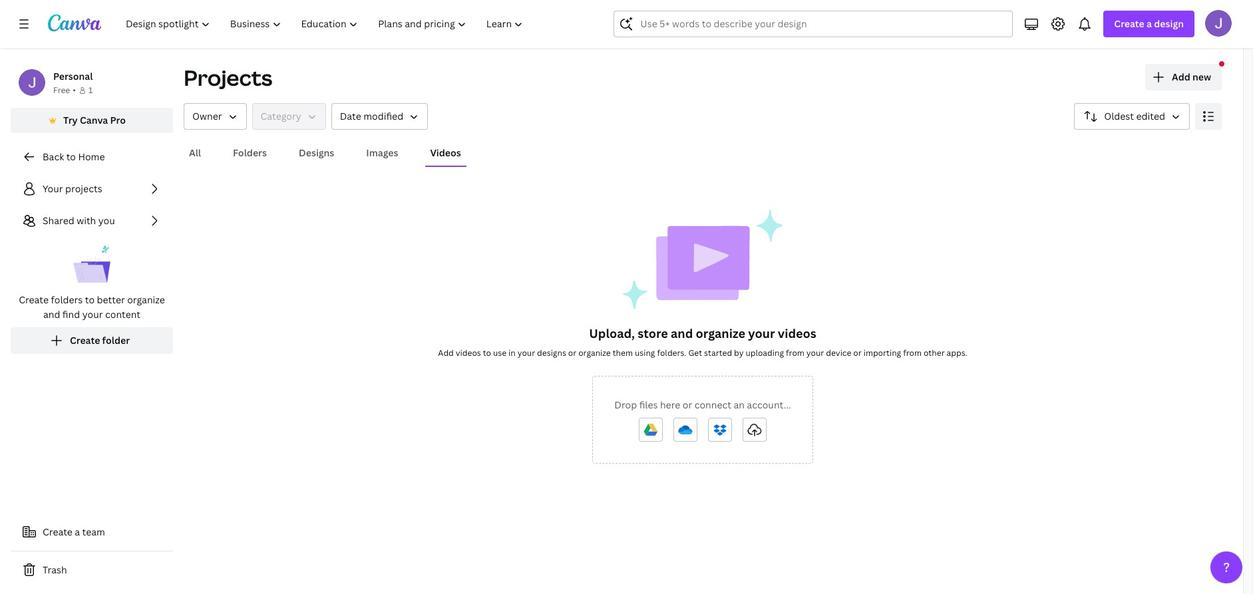 Task type: locate. For each thing, give the bounding box(es) containing it.
from left the other
[[903, 347, 922, 359]]

Owner button
[[184, 103, 247, 130]]

create left 'folders'
[[19, 294, 49, 306]]

organize up started
[[696, 325, 745, 341]]

list
[[11, 176, 173, 354]]

your
[[43, 182, 63, 195]]

home
[[78, 150, 105, 163]]

list containing your projects
[[11, 176, 173, 354]]

to left better
[[85, 294, 95, 306]]

drop files here or connect an account...
[[615, 399, 791, 411]]

organize
[[127, 294, 165, 306], [696, 325, 745, 341], [579, 347, 611, 359]]

1 horizontal spatial to
[[85, 294, 95, 306]]

2 horizontal spatial organize
[[696, 325, 745, 341]]

or right here
[[683, 399, 692, 411]]

modified
[[363, 110, 403, 122]]

0 vertical spatial to
[[66, 150, 76, 163]]

0 horizontal spatial and
[[43, 308, 60, 321]]

folders
[[233, 146, 267, 159]]

create left team
[[43, 526, 72, 538]]

your right find at the bottom left of page
[[82, 308, 103, 321]]

organize down 'upload,'
[[579, 347, 611, 359]]

create folder button
[[11, 327, 173, 354]]

designs
[[299, 146, 334, 159]]

create
[[1114, 17, 1145, 30], [19, 294, 49, 306], [70, 334, 100, 347], [43, 526, 72, 538]]

shared with you
[[43, 214, 115, 227]]

2 horizontal spatial or
[[854, 347, 862, 359]]

0 vertical spatial and
[[43, 308, 60, 321]]

your projects link
[[11, 176, 173, 202]]

2 vertical spatial to
[[483, 347, 491, 359]]

a left team
[[75, 526, 80, 538]]

to
[[66, 150, 76, 163], [85, 294, 95, 306], [483, 347, 491, 359]]

designs
[[537, 347, 566, 359]]

add left new
[[1172, 71, 1191, 83]]

a left design
[[1147, 17, 1152, 30]]

from right uploading
[[786, 347, 805, 359]]

other
[[924, 347, 945, 359]]

add new button
[[1145, 64, 1222, 91]]

create left design
[[1114, 17, 1145, 30]]

owner
[[192, 110, 222, 122]]

you
[[98, 214, 115, 227]]

try canva pro
[[63, 114, 126, 126]]

0 vertical spatial a
[[1147, 17, 1152, 30]]

create inside dropdown button
[[1114, 17, 1145, 30]]

0 horizontal spatial to
[[66, 150, 76, 163]]

0 horizontal spatial add
[[438, 347, 454, 359]]

1 horizontal spatial organize
[[579, 347, 611, 359]]

2 horizontal spatial to
[[483, 347, 491, 359]]

1 vertical spatial add
[[438, 347, 454, 359]]

to left "use" at the left of the page
[[483, 347, 491, 359]]

to right back
[[66, 150, 76, 163]]

1
[[88, 85, 93, 96]]

team
[[82, 526, 105, 538]]

pro
[[110, 114, 126, 126]]

your
[[82, 308, 103, 321], [748, 325, 775, 341], [518, 347, 535, 359], [807, 347, 824, 359]]

create for create a team
[[43, 526, 72, 538]]

1 horizontal spatial a
[[1147, 17, 1152, 30]]

connect
[[695, 399, 731, 411]]

an
[[734, 399, 745, 411]]

1 horizontal spatial from
[[903, 347, 922, 359]]

1 vertical spatial a
[[75, 526, 80, 538]]

all
[[189, 146, 201, 159]]

videos left "use" at the left of the page
[[456, 347, 481, 359]]

add new
[[1172, 71, 1211, 83]]

2 vertical spatial organize
[[579, 347, 611, 359]]

canva
[[80, 114, 108, 126]]

organize up content
[[127, 294, 165, 306]]

from
[[786, 347, 805, 359], [903, 347, 922, 359]]

importing
[[864, 347, 901, 359]]

1 vertical spatial and
[[671, 325, 693, 341]]

your inside create folders to better organize and find your content
[[82, 308, 103, 321]]

date
[[340, 110, 361, 122]]

and left find at the bottom left of page
[[43, 308, 60, 321]]

a inside button
[[75, 526, 80, 538]]

add inside add new "dropdown button"
[[1172, 71, 1191, 83]]

create for create a design
[[1114, 17, 1145, 30]]

1 horizontal spatial add
[[1172, 71, 1191, 83]]

or
[[568, 347, 577, 359], [854, 347, 862, 359], [683, 399, 692, 411]]

add left "use" at the left of the page
[[438, 347, 454, 359]]

0 vertical spatial add
[[1172, 71, 1191, 83]]

folder
[[102, 334, 130, 347]]

create inside button
[[70, 334, 100, 347]]

them
[[613, 347, 633, 359]]

1 vertical spatial videos
[[456, 347, 481, 359]]

jacob simon image
[[1205, 10, 1232, 37]]

your up uploading
[[748, 325, 775, 341]]

create for create folder
[[70, 334, 100, 347]]

videos
[[778, 325, 817, 341], [456, 347, 481, 359]]

None search field
[[614, 11, 1013, 37]]

or right 'designs'
[[568, 347, 577, 359]]

in
[[509, 347, 516, 359]]

1 vertical spatial organize
[[696, 325, 745, 341]]

projects
[[65, 182, 102, 195]]

create folders to better organize and find your content
[[19, 294, 165, 321]]

your projects
[[43, 182, 102, 195]]

free
[[53, 85, 70, 96]]

Search search field
[[641, 11, 987, 37]]

create folder
[[70, 334, 130, 347]]

0 horizontal spatial a
[[75, 526, 80, 538]]

a
[[1147, 17, 1152, 30], [75, 526, 80, 538]]

0 horizontal spatial from
[[786, 347, 805, 359]]

with
[[77, 214, 96, 227]]

create for create folders to better organize and find your content
[[19, 294, 49, 306]]

•
[[73, 85, 76, 96]]

and up folders.
[[671, 325, 693, 341]]

projects
[[184, 63, 273, 92]]

1 vertical spatial to
[[85, 294, 95, 306]]

create inside create folders to better organize and find your content
[[19, 294, 49, 306]]

0 vertical spatial organize
[[127, 294, 165, 306]]

create a team button
[[11, 519, 173, 546]]

add
[[1172, 71, 1191, 83], [438, 347, 454, 359]]

all button
[[184, 140, 206, 166]]

shared with you link
[[11, 208, 173, 234]]

or right device
[[854, 347, 862, 359]]

1 horizontal spatial or
[[683, 399, 692, 411]]

videos up uploading
[[778, 325, 817, 341]]

0 horizontal spatial organize
[[127, 294, 165, 306]]

create down find at the bottom left of page
[[70, 334, 100, 347]]

your right the in
[[518, 347, 535, 359]]

0 vertical spatial videos
[[778, 325, 817, 341]]

a inside dropdown button
[[1147, 17, 1152, 30]]

create inside button
[[43, 526, 72, 538]]

shared
[[43, 214, 74, 227]]

1 horizontal spatial and
[[671, 325, 693, 341]]

drop
[[615, 399, 637, 411]]

and
[[43, 308, 60, 321], [671, 325, 693, 341]]

new
[[1193, 71, 1211, 83]]

designs button
[[294, 140, 340, 166]]



Task type: describe. For each thing, give the bounding box(es) containing it.
by
[[734, 347, 744, 359]]

edited
[[1137, 110, 1165, 122]]

create a design button
[[1104, 11, 1195, 37]]

try
[[63, 114, 78, 126]]

find
[[62, 308, 80, 321]]

to inside upload, store and organize your videos add videos to use in your designs or organize them using folders. get started by uploading from your device or importing from other apps.
[[483, 347, 491, 359]]

upload, store and organize your videos add videos to use in your designs or organize them using folders. get started by uploading from your device or importing from other apps.
[[438, 325, 968, 359]]

category
[[261, 110, 301, 122]]

a for design
[[1147, 17, 1152, 30]]

design
[[1154, 17, 1184, 30]]

back to home link
[[11, 144, 173, 170]]

free •
[[53, 85, 76, 96]]

and inside upload, store and organize your videos add videos to use in your designs or organize them using folders. get started by uploading from your device or importing from other apps.
[[671, 325, 693, 341]]

device
[[826, 347, 852, 359]]

back to home
[[43, 150, 105, 163]]

folders.
[[657, 347, 687, 359]]

top level navigation element
[[117, 11, 535, 37]]

files
[[639, 399, 658, 411]]

better
[[97, 294, 125, 306]]

started
[[704, 347, 732, 359]]

upload,
[[589, 325, 635, 341]]

personal
[[53, 70, 93, 83]]

videos
[[430, 146, 461, 159]]

organize inside create folders to better organize and find your content
[[127, 294, 165, 306]]

your left device
[[807, 347, 824, 359]]

1 from from the left
[[786, 347, 805, 359]]

2 from from the left
[[903, 347, 922, 359]]

content
[[105, 308, 140, 321]]

date modified
[[340, 110, 403, 122]]

Category button
[[252, 103, 326, 130]]

get
[[688, 347, 702, 359]]

use
[[493, 347, 507, 359]]

here
[[660, 399, 680, 411]]

images button
[[361, 140, 404, 166]]

create a design
[[1114, 17, 1184, 30]]

trash
[[43, 564, 67, 576]]

apps.
[[947, 347, 968, 359]]

back
[[43, 150, 64, 163]]

Sort by button
[[1074, 103, 1190, 130]]

1 horizontal spatial videos
[[778, 325, 817, 341]]

videos button
[[425, 140, 466, 166]]

add inside upload, store and organize your videos add videos to use in your designs or organize them using folders. get started by uploading from your device or importing from other apps.
[[438, 347, 454, 359]]

create a team
[[43, 526, 105, 538]]

account...
[[747, 399, 791, 411]]

images
[[366, 146, 398, 159]]

trash link
[[11, 557, 173, 584]]

0 horizontal spatial videos
[[456, 347, 481, 359]]

uploading
[[746, 347, 784, 359]]

using
[[635, 347, 655, 359]]

folders button
[[228, 140, 272, 166]]

oldest
[[1104, 110, 1134, 122]]

a for team
[[75, 526, 80, 538]]

and inside create folders to better organize and find your content
[[43, 308, 60, 321]]

to inside create folders to better organize and find your content
[[85, 294, 95, 306]]

folders
[[51, 294, 83, 306]]

Date modified button
[[331, 103, 428, 130]]

try canva pro button
[[11, 108, 173, 133]]

0 horizontal spatial or
[[568, 347, 577, 359]]

oldest edited
[[1104, 110, 1165, 122]]

store
[[638, 325, 668, 341]]



Task type: vqa. For each thing, say whether or not it's contained in the screenshot.
'Create' to the middle
no



